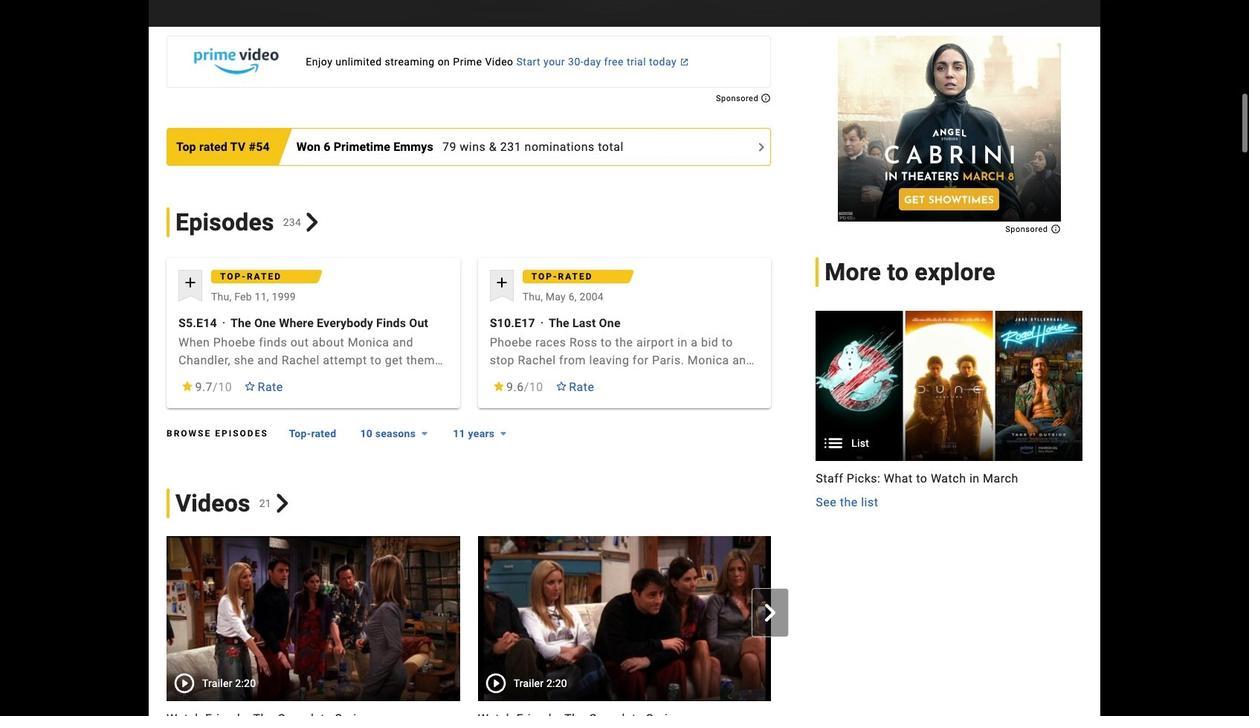 Task type: vqa. For each thing, say whether or not it's contained in the screenshot.
Production Art image
yes



Task type: describe. For each thing, give the bounding box(es) containing it.
star inline image
[[182, 382, 193, 391]]

sponsored content section
[[838, 36, 1061, 232]]

2 friends: the complete series image from the left
[[478, 536, 772, 701]]

star border inline image for star inline image
[[555, 382, 567, 391]]

star inline image
[[493, 382, 505, 391]]

2 horizontal spatial chevron right inline image
[[762, 604, 780, 622]]

1 friends: the complete series image from the left
[[167, 536, 460, 701]]

2 arrow drop down image from the left
[[495, 425, 513, 443]]

add image for star inline image
[[493, 274, 511, 291]]



Task type: locate. For each thing, give the bounding box(es) containing it.
star border inline image for star inline icon
[[244, 382, 256, 391]]

1 horizontal spatial chevron right inline image
[[303, 213, 322, 232]]

0 vertical spatial chevron right inline image
[[303, 213, 322, 232]]

friends: the complete series image
[[167, 536, 460, 701], [478, 536, 772, 701]]

chevron right inline image
[[303, 213, 322, 232], [273, 494, 292, 513], [762, 604, 780, 622]]

1 horizontal spatial friends: the complete series image
[[478, 536, 772, 701]]

arrow drop down image
[[416, 425, 434, 443], [495, 425, 513, 443]]

0 horizontal spatial star border inline image
[[244, 382, 256, 391]]

0 horizontal spatial chevron right inline image
[[273, 494, 292, 513]]

1 horizontal spatial star border inline image
[[555, 382, 567, 391]]

add image for star inline icon
[[182, 274, 199, 291]]

star border inline image
[[244, 382, 256, 391], [555, 382, 567, 391]]

1 star border inline image from the left
[[244, 382, 256, 391]]

0 horizontal spatial friends: the complete series image
[[167, 536, 460, 701]]

1 horizontal spatial add image
[[493, 274, 511, 291]]

production art image
[[816, 311, 1083, 461]]

2 add image from the left
[[493, 274, 511, 291]]

friends: the complete first season image
[[789, 536, 1083, 701]]

2 vertical spatial chevron right inline image
[[762, 604, 780, 622]]

0 horizontal spatial arrow drop down image
[[416, 425, 434, 443]]

see more awards and nominations image
[[753, 138, 771, 156]]

1 vertical spatial chevron right inline image
[[273, 494, 292, 513]]

add image
[[182, 274, 199, 291], [493, 274, 511, 291]]

star border inline image right star inline icon
[[244, 382, 256, 391]]

1 arrow drop down image from the left
[[416, 425, 434, 443]]

2 star border inline image from the left
[[555, 382, 567, 391]]

group
[[816, 311, 1083, 512], [816, 311, 1083, 461], [149, 536, 1083, 716], [167, 536, 460, 716], [167, 536, 460, 701], [478, 536, 772, 716], [478, 536, 772, 701], [789, 536, 1083, 701]]

1 horizontal spatial arrow drop down image
[[495, 425, 513, 443]]

1 add image from the left
[[182, 274, 199, 291]]

0 horizontal spatial add image
[[182, 274, 199, 291]]

star border inline image right star inline image
[[555, 382, 567, 391]]



